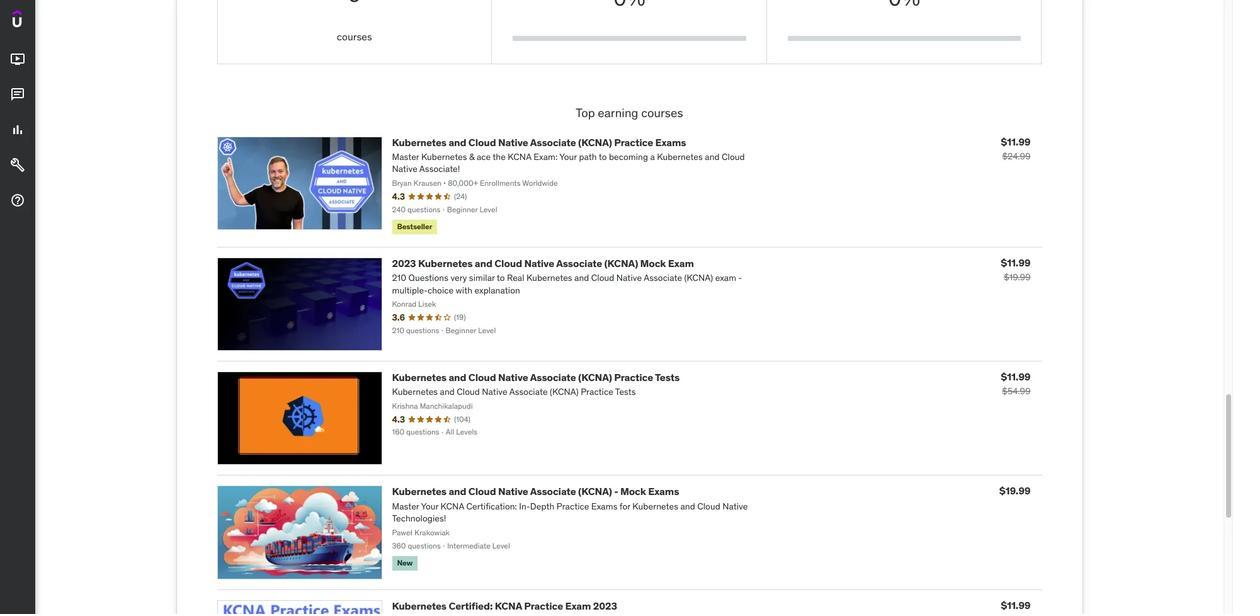 Task type: locate. For each thing, give the bounding box(es) containing it.
0 vertical spatial exam
[[668, 257, 694, 270]]

1 horizontal spatial courses
[[641, 105, 683, 120]]

beginner
[[447, 205, 478, 214], [446, 326, 476, 335]]

0 vertical spatial tests
[[655, 371, 680, 384]]

to up explanation
[[497, 272, 505, 283]]

level down enrollments
[[480, 205, 497, 214]]

0 horizontal spatial your
[[421, 500, 439, 512]]

native
[[498, 136, 528, 148], [392, 163, 418, 175], [524, 257, 554, 270], [617, 272, 642, 283], [498, 371, 528, 384], [482, 386, 507, 398], [498, 485, 528, 498], [723, 500, 748, 512]]

your left path
[[559, 151, 577, 162]]

-
[[739, 272, 742, 283], [614, 485, 618, 498]]

2 vertical spatial kcna
[[495, 599, 522, 612]]

1 vertical spatial your
[[421, 500, 439, 512]]

bestseller
[[397, 222, 432, 231]]

kcna right the at the left top
[[508, 151, 531, 162]]

1 master from the top
[[392, 151, 419, 162]]

questions
[[408, 272, 448, 283]]

1 4.3 from the top
[[392, 191, 405, 202]]

courses
[[337, 30, 372, 43], [641, 105, 683, 120]]

bryan
[[392, 178, 412, 188]]

questions for kubernetes and cloud native associate (kcna) practice exams
[[408, 205, 441, 214]]

2 4.3 from the top
[[392, 414, 405, 425]]

in-
[[519, 500, 530, 512]]

0 horizontal spatial exam
[[565, 599, 591, 612]]

360 questions
[[392, 541, 441, 550]]

becoming
[[609, 151, 648, 162]]

kubernetes and cloud native associate (kcna) - mock exams link
[[392, 485, 679, 498]]

practice
[[614, 136, 653, 148], [614, 371, 653, 384], [581, 386, 613, 398], [557, 500, 589, 512], [524, 599, 563, 612]]

0 vertical spatial master
[[392, 151, 419, 162]]

0 vertical spatial 2023
[[392, 257, 416, 270]]

level
[[480, 205, 497, 214], [478, 326, 496, 335], [492, 541, 510, 550]]

0 vertical spatial beginner level
[[447, 205, 497, 214]]

$11.99 for $11.99 $24.99
[[1001, 135, 1031, 148]]

0 vertical spatial kcna
[[508, 151, 531, 162]]

cloud
[[468, 136, 496, 148], [722, 151, 745, 162], [495, 257, 522, 270], [591, 272, 614, 283], [468, 371, 496, 384], [457, 386, 480, 398], [468, 485, 496, 498], [697, 500, 720, 512]]

new
[[397, 558, 413, 568]]

kubernetes and cloud native associate (kcna) practice exams master kubernetes & ace the kcna exam: your path to becoming a kubernetes and cloud native associate! bryan krausen • 80,000+ enrollments worldwide
[[392, 136, 745, 188]]

to inside the kubernetes and cloud native associate (kcna) practice exams master kubernetes & ace the kcna exam: your path to becoming a kubernetes and cloud native associate! bryan krausen • 80,000+ enrollments worldwide
[[599, 151, 607, 162]]

1 horizontal spatial to
[[599, 151, 607, 162]]

0 vertical spatial mock
[[640, 257, 666, 270]]

$11.99
[[1001, 135, 1031, 148], [1001, 256, 1031, 269], [1001, 370, 1031, 383], [1001, 599, 1031, 611]]

krishna
[[392, 401, 418, 411]]

exams
[[655, 136, 686, 148], [648, 485, 679, 498], [591, 500, 618, 512]]

medium image
[[10, 52, 25, 67], [10, 87, 25, 102], [10, 122, 25, 137], [10, 193, 25, 208]]

240 questions
[[392, 205, 441, 214]]

enrollments
[[480, 178, 521, 188]]

(kcna)
[[578, 136, 612, 148], [604, 257, 638, 270], [684, 272, 713, 283], [578, 371, 612, 384], [550, 386, 579, 398], [578, 485, 612, 498]]

(kcna) inside 'kubernetes and cloud native associate (kcna) - mock exams master your kcna certification: in-depth practice exams for kubernetes and cloud native technologies! paweł krakowiak'
[[578, 485, 612, 498]]

questions right 160
[[406, 427, 439, 437]]

210
[[392, 272, 406, 283], [392, 326, 404, 335]]

1 horizontal spatial tests
[[655, 371, 680, 384]]

1 vertical spatial -
[[614, 485, 618, 498]]

1 vertical spatial tests
[[615, 386, 636, 398]]

with
[[456, 284, 472, 296]]

beginner level down 19 reviews element on the left
[[446, 326, 496, 335]]

210 up multiple-
[[392, 272, 406, 283]]

1 vertical spatial to
[[497, 272, 505, 283]]

kubernetes and cloud native associate (kcna) - mock exams master your kcna certification: in-depth practice exams for kubernetes and cloud native technologies! paweł krakowiak
[[392, 485, 748, 537]]

all
[[446, 427, 454, 437]]

0 vertical spatial beginner
[[447, 205, 478, 214]]

level right intermediate
[[492, 541, 510, 550]]

1 medium image from the top
[[10, 52, 25, 67]]

mock for (kcna)
[[640, 257, 666, 270]]

2 vertical spatial exams
[[591, 500, 618, 512]]

(19)
[[454, 312, 466, 322]]

kcna
[[508, 151, 531, 162], [441, 500, 464, 512], [495, 599, 522, 612]]

your inside 'kubernetes and cloud native associate (kcna) - mock exams master your kcna certification: in-depth practice exams for kubernetes and cloud native technologies! paweł krakowiak'
[[421, 500, 439, 512]]

4.3 up 160
[[392, 414, 405, 425]]

0 vertical spatial -
[[739, 272, 742, 283]]

2 $11.99 from the top
[[1001, 256, 1031, 269]]

4 $11.99 from the top
[[1001, 599, 1031, 611]]

1 horizontal spatial exam
[[668, 257, 694, 270]]

0 vertical spatial exams
[[655, 136, 686, 148]]

exam
[[668, 257, 694, 270], [565, 599, 591, 612]]

master
[[392, 151, 419, 162], [392, 500, 419, 512]]

multiple-
[[392, 284, 428, 296]]

beginner down 24 reviews element
[[447, 205, 478, 214]]

1 $11.99 from the top
[[1001, 135, 1031, 148]]

questions down lisek
[[406, 326, 439, 335]]

0 vertical spatial 210
[[392, 272, 406, 283]]

$19.99
[[1004, 271, 1031, 283], [1000, 485, 1031, 497]]

1 horizontal spatial your
[[559, 151, 577, 162]]

(24)
[[454, 191, 467, 201]]

1 horizontal spatial -
[[739, 272, 742, 283]]

practice inside 'kubernetes and cloud native associate (kcna) - mock exams master your kcna certification: in-depth practice exams for kubernetes and cloud native technologies! paweł krakowiak'
[[557, 500, 589, 512]]

4.3 for kubernetes and cloud native associate (kcna) practice tests
[[392, 414, 405, 425]]

your up technologies!
[[421, 500, 439, 512]]

your
[[559, 151, 577, 162], [421, 500, 439, 512]]

lisek
[[418, 299, 436, 309]]

1 vertical spatial 210
[[392, 326, 404, 335]]

questions down "krakowiak"
[[408, 541, 441, 550]]

210 down "3.6"
[[392, 326, 404, 335]]

mock inside 'kubernetes and cloud native associate (kcna) - mock exams master your kcna certification: in-depth practice exams for kubernetes and cloud native technologies! paweł krakowiak'
[[620, 485, 646, 498]]

0 horizontal spatial -
[[614, 485, 618, 498]]

1 vertical spatial exams
[[648, 485, 679, 498]]

associate
[[530, 136, 576, 148], [556, 257, 602, 270], [644, 272, 682, 283], [530, 371, 576, 384], [509, 386, 548, 398], [530, 485, 576, 498]]

questions for 2023 kubernetes and cloud native associate (kcna) mock exam
[[406, 326, 439, 335]]

level for 2023 kubernetes and cloud native associate (kcna) mock exam
[[478, 326, 496, 335]]

1 vertical spatial kcna
[[441, 500, 464, 512]]

kubernetes
[[392, 136, 447, 148], [421, 151, 467, 162], [657, 151, 703, 162], [418, 257, 473, 270], [527, 272, 572, 283], [392, 371, 447, 384], [392, 386, 438, 398], [392, 485, 447, 498], [633, 500, 678, 512], [392, 599, 447, 612]]

4.3 up 240
[[392, 191, 405, 202]]

0 vertical spatial $19.99
[[1004, 271, 1031, 283]]

beginner level
[[447, 205, 497, 214], [446, 326, 496, 335]]

mock inside '2023 kubernetes and cloud native associate (kcna) mock exam 210 questions very similar to real kubernetes and cloud native associate (kcna) exam - multiple-choice with explanation konrad lisek'
[[640, 257, 666, 270]]

$11.99 for $11.99 $19.99
[[1001, 256, 1031, 269]]

beginner down 19 reviews element on the left
[[446, 326, 476, 335]]

0 vertical spatial to
[[599, 151, 607, 162]]

0 vertical spatial 4.3
[[392, 191, 405, 202]]

beginner level down 24 reviews element
[[447, 205, 497, 214]]

questions up bestseller
[[408, 205, 441, 214]]

1 vertical spatial level
[[478, 326, 496, 335]]

0 horizontal spatial to
[[497, 272, 505, 283]]

kcna up "krakowiak"
[[441, 500, 464, 512]]

mock
[[640, 257, 666, 270], [620, 485, 646, 498]]

4 medium image from the top
[[10, 193, 25, 208]]

360
[[392, 541, 406, 550]]

path
[[579, 151, 597, 162]]

and
[[449, 136, 466, 148], [705, 151, 720, 162], [475, 257, 492, 270], [574, 272, 589, 283], [449, 371, 466, 384], [440, 386, 455, 398], [449, 485, 466, 498], [681, 500, 695, 512]]

to right path
[[599, 151, 607, 162]]

210 inside '2023 kubernetes and cloud native associate (kcna) mock exam 210 questions very similar to real kubernetes and cloud native associate (kcna) exam - multiple-choice with explanation konrad lisek'
[[392, 272, 406, 283]]

master up bryan
[[392, 151, 419, 162]]

$11.99 for $11.99
[[1001, 599, 1031, 611]]

1 vertical spatial 2023
[[593, 599, 617, 612]]

krakowiak
[[414, 528, 450, 537]]

19 reviews element
[[454, 312, 466, 323]]

intermediate level
[[447, 541, 510, 550]]

kcna right the certified:
[[495, 599, 522, 612]]

tests
[[655, 371, 680, 384], [615, 386, 636, 398]]

0 horizontal spatial 2023
[[392, 257, 416, 270]]

2023
[[392, 257, 416, 270], [593, 599, 617, 612]]

$11.99 for $11.99 $54.99
[[1001, 370, 1031, 383]]

1 vertical spatial beginner level
[[446, 326, 496, 335]]

konrad
[[392, 299, 416, 309]]

0 vertical spatial your
[[559, 151, 577, 162]]

1 vertical spatial mock
[[620, 485, 646, 498]]

3.6
[[392, 312, 405, 323]]

0 vertical spatial level
[[480, 205, 497, 214]]

beginner for 2023 kubernetes and cloud native associate (kcna) mock exam
[[446, 326, 476, 335]]

1 210 from the top
[[392, 272, 406, 283]]

master up technologies!
[[392, 500, 419, 512]]

2 master from the top
[[392, 500, 419, 512]]

1 vertical spatial exam
[[565, 599, 591, 612]]

to inside '2023 kubernetes and cloud native associate (kcna) mock exam 210 questions very similar to real kubernetes and cloud native associate (kcna) exam - multiple-choice with explanation konrad lisek'
[[497, 272, 505, 283]]

to
[[599, 151, 607, 162], [497, 272, 505, 283]]

0 vertical spatial courses
[[337, 30, 372, 43]]

udemy image
[[13, 10, 70, 32]]

level down explanation
[[478, 326, 496, 335]]

210 questions
[[392, 326, 439, 335]]

kcna inside the kubernetes and cloud native associate (kcna) practice exams master kubernetes & ace the kcna exam: your path to becoming a kubernetes and cloud native associate! bryan krausen • 80,000+ enrollments worldwide
[[508, 151, 531, 162]]

$11.99 $24.99
[[1001, 135, 1031, 162]]

3 $11.99 from the top
[[1001, 370, 1031, 383]]

1 vertical spatial beginner
[[446, 326, 476, 335]]

1 vertical spatial 4.3
[[392, 414, 405, 425]]

questions
[[408, 205, 441, 214], [406, 326, 439, 335], [406, 427, 439, 437], [408, 541, 441, 550]]

2 210 from the top
[[392, 326, 404, 335]]

1 vertical spatial master
[[392, 500, 419, 512]]

0 horizontal spatial courses
[[337, 30, 372, 43]]

4.3
[[392, 191, 405, 202], [392, 414, 405, 425]]

real
[[507, 272, 524, 283]]



Task type: describe. For each thing, give the bounding box(es) containing it.
$54.99
[[1002, 386, 1031, 397]]

krausen
[[414, 178, 442, 188]]

certification:
[[466, 500, 517, 512]]

master inside the kubernetes and cloud native associate (kcna) practice exams master kubernetes & ace the kcna exam: your path to becoming a kubernetes and cloud native associate! bryan krausen • 80,000+ enrollments worldwide
[[392, 151, 419, 162]]

2023 inside '2023 kubernetes and cloud native associate (kcna) mock exam 210 questions very similar to real kubernetes and cloud native associate (kcna) exam - multiple-choice with explanation konrad lisek'
[[392, 257, 416, 270]]

worldwide
[[522, 178, 558, 188]]

all levels
[[446, 427, 478, 437]]

$11.99 $54.99
[[1001, 370, 1031, 397]]

$11.99 $19.99
[[1001, 256, 1031, 283]]

1 horizontal spatial 2023
[[593, 599, 617, 612]]

a
[[650, 151, 655, 162]]

similar
[[469, 272, 495, 283]]

beginner level for kubernetes and cloud native associate (kcna) practice exams
[[447, 205, 497, 214]]

•
[[443, 178, 446, 188]]

kubernetes and cloud native associate (kcna) practice tests kubernetes and cloud native associate (kcna) practice tests krishna manchikalapudi
[[392, 371, 680, 411]]

2 vertical spatial level
[[492, 541, 510, 550]]

kubernetes certified: kcna practice exam 2023 link
[[392, 599, 617, 612]]

kubernetes and cloud native associate (kcna) practice exams link
[[392, 136, 686, 148]]

for
[[620, 500, 631, 512]]

explanation
[[475, 284, 520, 296]]

intermediate
[[447, 541, 491, 550]]

exams inside the kubernetes and cloud native associate (kcna) practice exams master kubernetes & ace the kcna exam: your path to becoming a kubernetes and cloud native associate! bryan krausen • 80,000+ enrollments worldwide
[[655, 136, 686, 148]]

2023 kubernetes and cloud native associate (kcna) mock exam link
[[392, 257, 694, 270]]

certified:
[[449, 599, 493, 612]]

associate inside 'kubernetes and cloud native associate (kcna) - mock exams master your kcna certification: in-depth practice exams for kubernetes and cloud native technologies! paweł krakowiak'
[[530, 485, 576, 498]]

very
[[451, 272, 467, 283]]

associate inside the kubernetes and cloud native associate (kcna) practice exams master kubernetes & ace the kcna exam: your path to becoming a kubernetes and cloud native associate! bryan krausen • 80,000+ enrollments worldwide
[[530, 136, 576, 148]]

(104)
[[454, 414, 470, 424]]

level for kubernetes and cloud native associate (kcna) practice exams
[[480, 205, 497, 214]]

technologies!
[[392, 513, 446, 524]]

0 horizontal spatial tests
[[615, 386, 636, 398]]

$24.99
[[1002, 150, 1031, 162]]

levels
[[456, 427, 478, 437]]

kubernetes certified: kcna practice exam 2023
[[392, 599, 617, 612]]

104 reviews element
[[454, 414, 470, 425]]

beginner for kubernetes and cloud native associate (kcna) practice exams
[[447, 205, 478, 214]]

160 questions
[[392, 427, 439, 437]]

ace
[[477, 151, 491, 162]]

paweł
[[392, 528, 413, 537]]

- inside 'kubernetes and cloud native associate (kcna) - mock exams master your kcna certification: in-depth practice exams for kubernetes and cloud native technologies! paweł krakowiak'
[[614, 485, 618, 498]]

4.3 for kubernetes and cloud native associate (kcna) practice exams
[[392, 191, 405, 202]]

the
[[493, 151, 506, 162]]

- inside '2023 kubernetes and cloud native associate (kcna) mock exam 210 questions very similar to real kubernetes and cloud native associate (kcna) exam - multiple-choice with explanation konrad lisek'
[[739, 272, 742, 283]]

master inside 'kubernetes and cloud native associate (kcna) - mock exams master your kcna certification: in-depth practice exams for kubernetes and cloud native technologies! paweł krakowiak'
[[392, 500, 419, 512]]

manchikalapudi
[[420, 401, 473, 411]]

medium image
[[10, 158, 25, 173]]

kubernetes and cloud native associate (kcna) practice tests link
[[392, 371, 680, 384]]

questions for kubernetes and cloud native associate (kcna) practice tests
[[406, 427, 439, 437]]

mock for -
[[620, 485, 646, 498]]

80,000+
[[448, 178, 478, 188]]

top
[[576, 105, 595, 120]]

top earning courses
[[576, 105, 683, 120]]

associate!
[[419, 163, 460, 175]]

beginner level for 2023 kubernetes and cloud native associate (kcna) mock exam
[[446, 326, 496, 335]]

$19.99 inside $11.99 $19.99
[[1004, 271, 1031, 283]]

3 medium image from the top
[[10, 122, 25, 137]]

exam inside '2023 kubernetes and cloud native associate (kcna) mock exam 210 questions very similar to real kubernetes and cloud native associate (kcna) exam - multiple-choice with explanation konrad lisek'
[[668, 257, 694, 270]]

(kcna) inside the kubernetes and cloud native associate (kcna) practice exams master kubernetes & ace the kcna exam: your path to becoming a kubernetes and cloud native associate! bryan krausen • 80,000+ enrollments worldwide
[[578, 136, 612, 148]]

160
[[392, 427, 405, 437]]

earning
[[598, 105, 638, 120]]

240
[[392, 205, 406, 214]]

exam
[[715, 272, 736, 283]]

your inside the kubernetes and cloud native associate (kcna) practice exams master kubernetes & ace the kcna exam: your path to becoming a kubernetes and cloud native associate! bryan krausen • 80,000+ enrollments worldwide
[[559, 151, 577, 162]]

2023 kubernetes and cloud native associate (kcna) mock exam 210 questions very similar to real kubernetes and cloud native associate (kcna) exam - multiple-choice with explanation konrad lisek
[[392, 257, 742, 309]]

24 reviews element
[[454, 191, 467, 202]]

exam:
[[534, 151, 558, 162]]

&
[[469, 151, 475, 162]]

1 vertical spatial $19.99
[[1000, 485, 1031, 497]]

choice
[[428, 284, 454, 296]]

kcna inside 'kubernetes and cloud native associate (kcna) - mock exams master your kcna certification: in-depth practice exams for kubernetes and cloud native technologies! paweł krakowiak'
[[441, 500, 464, 512]]

2 medium image from the top
[[10, 87, 25, 102]]

depth
[[530, 500, 555, 512]]

1 vertical spatial courses
[[641, 105, 683, 120]]

practice inside the kubernetes and cloud native associate (kcna) practice exams master kubernetes & ace the kcna exam: your path to becoming a kubernetes and cloud native associate! bryan krausen • 80,000+ enrollments worldwide
[[614, 136, 653, 148]]



Task type: vqa. For each thing, say whether or not it's contained in the screenshot.
Business Analytics & Intelligence at right
no



